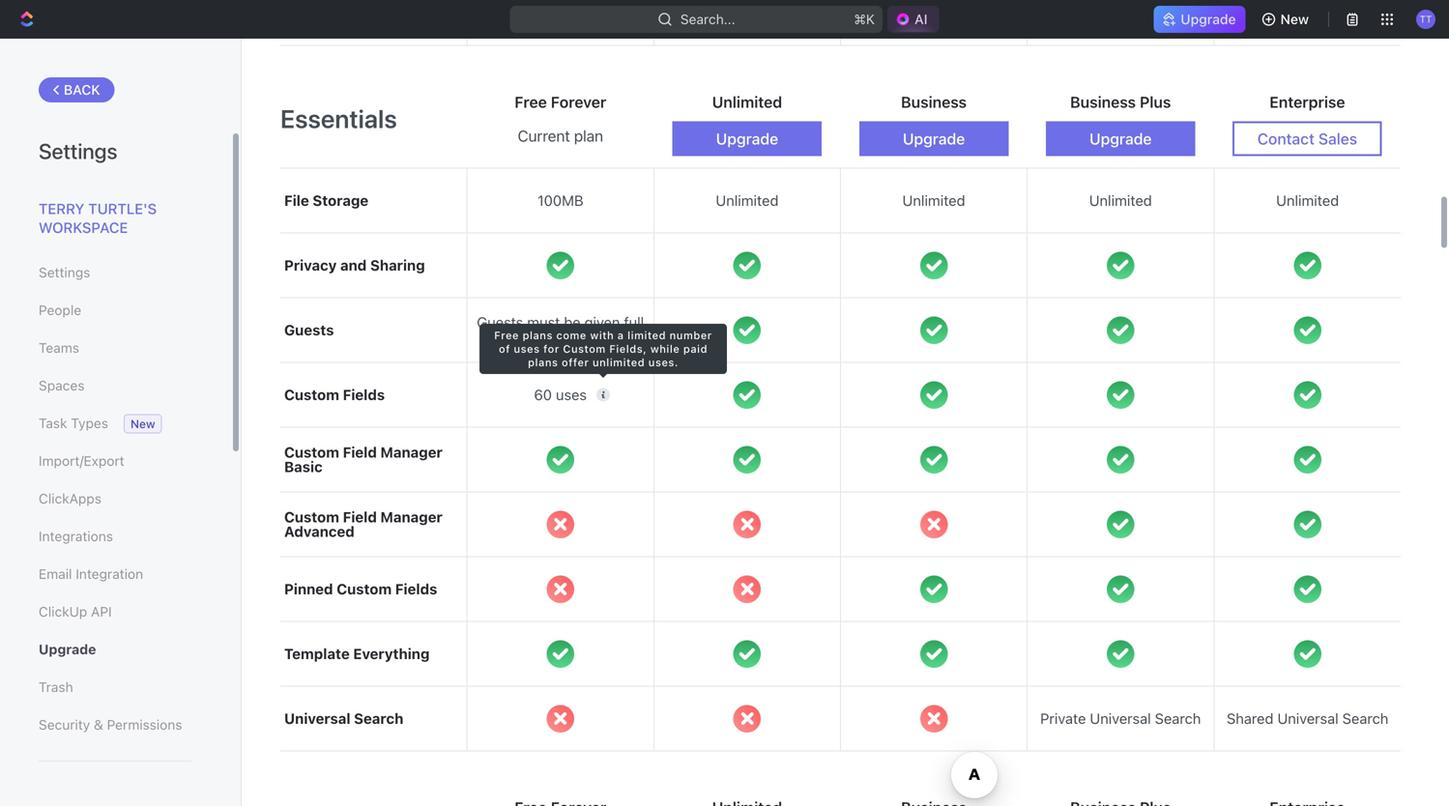 Task type: describe. For each thing, give the bounding box(es) containing it.
plan
[[574, 127, 603, 145]]

upgrade button for business
[[859, 121, 1009, 156]]

pinned custom fields
[[284, 581, 437, 598]]

integrations link
[[39, 520, 192, 553]]

field for basic
[[343, 444, 377, 461]]

full
[[624, 314, 644, 331]]

import/export
[[39, 453, 124, 469]]

custom field manager basic
[[284, 444, 443, 475]]

storage
[[313, 192, 369, 209]]

integration
[[76, 566, 143, 582]]

upgrade for unlimited
[[716, 130, 778, 148]]

terry turtle's workspace
[[39, 200, 157, 236]]

permissions
[[107, 717, 182, 733]]

task types
[[39, 415, 108, 431]]

private
[[1040, 710, 1086, 727]]

1 universal from the left
[[284, 710, 350, 727]]

trash
[[39, 679, 73, 695]]

shared
[[1227, 710, 1274, 727]]

must
[[527, 314, 560, 331]]

workspace
[[39, 219, 128, 236]]

upgrade button for unlimited
[[672, 121, 822, 156]]

people
[[39, 302, 81, 318]]

back link
[[39, 77, 115, 102]]

ai button
[[888, 6, 939, 33]]

1 vertical spatial fields
[[395, 581, 437, 598]]

business plus
[[1070, 93, 1171, 111]]

file
[[284, 192, 309, 209]]

security
[[39, 717, 90, 733]]

new inside the settings element
[[130, 417, 155, 431]]

permissions)
[[556, 329, 641, 346]]

uses
[[556, 386, 587, 403]]

tt button
[[1410, 4, 1441, 35]]

2 settings from the top
[[39, 264, 90, 280]]

upgrade for business
[[903, 130, 965, 148]]

integrations
[[39, 528, 113, 544]]

email integration link
[[39, 558, 192, 591]]

api
[[91, 604, 112, 620]]

free forever
[[515, 93, 606, 111]]

(no
[[530, 329, 552, 346]]

shared universal search
[[1227, 710, 1389, 727]]

⌘k
[[854, 11, 875, 27]]

be
[[564, 314, 581, 331]]

contact sales
[[1257, 130, 1357, 148]]

100mb
[[537, 192, 583, 209]]

given
[[584, 314, 620, 331]]

search for private universal search
[[1155, 710, 1201, 727]]

terry
[[39, 200, 85, 217]]

teams
[[39, 340, 79, 356]]

0 horizontal spatial close image
[[547, 705, 574, 733]]

search for shared universal search
[[1342, 710, 1389, 727]]

ai
[[915, 11, 928, 27]]

types
[[71, 415, 108, 431]]

import/export link
[[39, 445, 192, 478]]

new inside button
[[1281, 11, 1309, 27]]

current
[[518, 127, 570, 145]]

clickup
[[39, 604, 87, 620]]

settings link
[[39, 256, 192, 289]]

pinned
[[284, 581, 333, 598]]

0 vertical spatial upgrade link
[[1154, 6, 1246, 33]]

custom for custom field manager basic
[[284, 444, 339, 461]]

email integration
[[39, 566, 143, 582]]

custom for custom fields
[[284, 386, 339, 403]]

new button
[[1253, 4, 1321, 35]]

people link
[[39, 294, 192, 327]]

contact
[[1257, 130, 1315, 148]]

60 uses
[[534, 386, 587, 403]]

basic
[[284, 458, 323, 475]]

sharing
[[370, 257, 425, 274]]

task
[[39, 415, 67, 431]]

back
[[64, 82, 100, 98]]

clickup api
[[39, 604, 112, 620]]

template everything
[[284, 645, 430, 662]]



Task type: vqa. For each thing, say whether or not it's contained in the screenshot.
rightmost the laptop code icon
no



Task type: locate. For each thing, give the bounding box(es) containing it.
universal for shared universal search
[[1277, 710, 1339, 727]]

everything
[[353, 645, 430, 662]]

upgrade inside the settings element
[[39, 641, 96, 657]]

universal down template
[[284, 710, 350, 727]]

teams link
[[39, 332, 192, 364]]

guests down privacy at the top of page
[[284, 322, 334, 338]]

advanced
[[284, 523, 355, 540]]

essentials
[[280, 104, 397, 133]]

business left plus
[[1070, 93, 1136, 111]]

sales
[[1319, 130, 1357, 148]]

1 horizontal spatial upgrade link
[[1154, 6, 1246, 33]]

2 universal from the left
[[1090, 710, 1151, 727]]

custom down custom fields
[[284, 444, 339, 461]]

free
[[515, 93, 547, 111]]

1 vertical spatial manager
[[380, 509, 443, 526]]

2 search from the left
[[1155, 710, 1201, 727]]

field inside custom field manager basic
[[343, 444, 377, 461]]

contact sales button
[[1233, 121, 1382, 156]]

0 vertical spatial settings
[[39, 138, 117, 163]]

forever
[[551, 93, 606, 111]]

0 vertical spatial field
[[343, 444, 377, 461]]

universal right private
[[1090, 710, 1151, 727]]

clickapps link
[[39, 482, 192, 515]]

custom fields
[[284, 386, 385, 403]]

trash link
[[39, 671, 192, 704]]

close image
[[920, 511, 948, 538], [547, 705, 574, 733], [733, 705, 761, 733]]

private universal search
[[1040, 710, 1201, 727]]

tt
[[1420, 13, 1432, 24]]

new
[[1281, 11, 1309, 27], [130, 417, 155, 431]]

clickapps
[[39, 491, 101, 507]]

2 horizontal spatial upgrade button
[[1046, 121, 1195, 156]]

2 manager from the top
[[380, 509, 443, 526]]

business
[[901, 93, 967, 111], [1070, 93, 1136, 111]]

field
[[343, 444, 377, 461], [343, 509, 377, 526]]

1 upgrade button from the left
[[672, 121, 822, 156]]

0 vertical spatial manager
[[380, 444, 443, 461]]

upgrade button
[[672, 121, 822, 156], [859, 121, 1009, 156], [1046, 121, 1195, 156]]

fields up custom field manager basic
[[343, 386, 385, 403]]

guests for guests must be given full access (no permissions)
[[477, 314, 523, 331]]

1 horizontal spatial fields
[[395, 581, 437, 598]]

manager up custom field manager advanced
[[380, 444, 443, 461]]

close image
[[547, 511, 574, 538], [733, 511, 761, 538], [547, 576, 574, 603], [733, 576, 761, 603], [920, 705, 948, 733]]

turtle's
[[88, 200, 157, 217]]

upgrade link up trash "link"
[[39, 633, 192, 666]]

upgrade button for business plus
[[1046, 121, 1195, 156]]

2 field from the top
[[343, 509, 377, 526]]

security & permissions
[[39, 717, 182, 733]]

guests
[[477, 314, 523, 331], [284, 322, 334, 338]]

check image
[[920, 252, 948, 279], [1294, 316, 1321, 344], [733, 381, 761, 409], [1107, 381, 1134, 409], [733, 446, 761, 474], [1107, 511, 1134, 538], [1294, 511, 1321, 538], [920, 576, 948, 603], [1294, 576, 1321, 603]]

custom for custom field manager advanced
[[284, 509, 339, 526]]

manager
[[380, 444, 443, 461], [380, 509, 443, 526]]

current plan
[[518, 127, 603, 145]]

fields
[[343, 386, 385, 403], [395, 581, 437, 598]]

2 horizontal spatial close image
[[920, 511, 948, 538]]

1 search from the left
[[354, 710, 403, 727]]

custom inside custom field manager advanced
[[284, 509, 339, 526]]

custom down the basic
[[284, 509, 339, 526]]

universal right the shared
[[1277, 710, 1339, 727]]

1 horizontal spatial new
[[1281, 11, 1309, 27]]

upgrade link
[[1154, 6, 1246, 33], [39, 633, 192, 666]]

1 manager from the top
[[380, 444, 443, 461]]

0 horizontal spatial fields
[[343, 386, 385, 403]]

file storage
[[284, 192, 369, 209]]

3 upgrade button from the left
[[1046, 121, 1195, 156]]

field for advanced
[[343, 509, 377, 526]]

custom right pinned
[[337, 581, 392, 598]]

1 vertical spatial new
[[130, 417, 155, 431]]

privacy
[[284, 257, 337, 274]]

business for business plus
[[1070, 93, 1136, 111]]

business for business
[[901, 93, 967, 111]]

spaces link
[[39, 369, 192, 402]]

clickup api link
[[39, 595, 192, 628]]

manager for custom field manager basic
[[380, 444, 443, 461]]

upgrade for business plus
[[1089, 130, 1152, 148]]

privacy and sharing
[[284, 257, 425, 274]]

1 vertical spatial upgrade link
[[39, 633, 192, 666]]

universal search
[[284, 710, 403, 727]]

1 settings from the top
[[39, 138, 117, 163]]

template
[[284, 645, 350, 662]]

guests left must
[[477, 314, 523, 331]]

new up the enterprise
[[1281, 11, 1309, 27]]

spaces
[[39, 378, 85, 393]]

search
[[354, 710, 403, 727], [1155, 710, 1201, 727], [1342, 710, 1389, 727]]

universal for private universal search
[[1090, 710, 1151, 727]]

1 vertical spatial field
[[343, 509, 377, 526]]

universal
[[284, 710, 350, 727], [1090, 710, 1151, 727], [1277, 710, 1339, 727]]

2 horizontal spatial search
[[1342, 710, 1389, 727]]

search...
[[680, 11, 735, 27]]

guests must be given full access (no permissions)
[[477, 314, 644, 346]]

3 search from the left
[[1342, 710, 1389, 727]]

custom inside custom field manager basic
[[284, 444, 339, 461]]

1 horizontal spatial close image
[[733, 705, 761, 733]]

access
[[480, 329, 526, 346]]

1 vertical spatial settings
[[39, 264, 90, 280]]

0 horizontal spatial upgrade link
[[39, 633, 192, 666]]

guests inside guests must be given full access (no permissions)
[[477, 314, 523, 331]]

settings up the terry at the left top
[[39, 138, 117, 163]]

0 horizontal spatial guests
[[284, 322, 334, 338]]

60
[[534, 386, 552, 403]]

custom up the basic
[[284, 386, 339, 403]]

manager inside custom field manager basic
[[380, 444, 443, 461]]

0 vertical spatial fields
[[343, 386, 385, 403]]

2 business from the left
[[1070, 93, 1136, 111]]

upgrade link left new button
[[1154, 6, 1246, 33]]

3 universal from the left
[[1277, 710, 1339, 727]]

1 horizontal spatial search
[[1155, 710, 1201, 727]]

1 horizontal spatial upgrade button
[[859, 121, 1009, 156]]

0 horizontal spatial universal
[[284, 710, 350, 727]]

1 field from the top
[[343, 444, 377, 461]]

2 horizontal spatial universal
[[1277, 710, 1339, 727]]

settings up people
[[39, 264, 90, 280]]

fields up everything
[[395, 581, 437, 598]]

custom field manager advanced
[[284, 509, 443, 540]]

2 upgrade button from the left
[[859, 121, 1009, 156]]

1 business from the left
[[901, 93, 967, 111]]

settings
[[39, 138, 117, 163], [39, 264, 90, 280]]

0 horizontal spatial search
[[354, 710, 403, 727]]

0 horizontal spatial new
[[130, 417, 155, 431]]

upgrade
[[1181, 11, 1236, 27], [716, 130, 778, 148], [903, 130, 965, 148], [1089, 130, 1152, 148], [39, 641, 96, 657]]

0 horizontal spatial upgrade button
[[672, 121, 822, 156]]

manager for custom field manager advanced
[[380, 509, 443, 526]]

field down custom field manager basic
[[343, 509, 377, 526]]

security & permissions link
[[39, 709, 192, 741]]

enterprise
[[1270, 93, 1345, 111]]

&
[[94, 717, 103, 733]]

new up the import/export link
[[130, 417, 155, 431]]

manager inside custom field manager advanced
[[380, 509, 443, 526]]

manager down custom field manager basic
[[380, 509, 443, 526]]

1 horizontal spatial universal
[[1090, 710, 1151, 727]]

guests for guests
[[284, 322, 334, 338]]

settings element
[[0, 39, 242, 806]]

field right the basic
[[343, 444, 377, 461]]

unlimited
[[712, 93, 782, 111], [716, 192, 779, 209], [902, 192, 965, 209], [1089, 192, 1152, 209], [1276, 192, 1339, 209]]

1 horizontal spatial business
[[1070, 93, 1136, 111]]

and
[[340, 257, 367, 274]]

0 horizontal spatial business
[[901, 93, 967, 111]]

email
[[39, 566, 72, 582]]

plus
[[1140, 93, 1171, 111]]

business down ai on the right top of page
[[901, 93, 967, 111]]

0 vertical spatial new
[[1281, 11, 1309, 27]]

1 horizontal spatial guests
[[477, 314, 523, 331]]

check image
[[547, 252, 574, 279], [733, 252, 761, 279], [1107, 252, 1134, 279], [1294, 252, 1321, 279], [733, 316, 761, 344], [920, 316, 948, 344], [1107, 316, 1134, 344], [920, 381, 948, 409], [1294, 381, 1321, 409], [547, 446, 574, 474], [920, 446, 948, 474], [1107, 446, 1134, 474], [1294, 446, 1321, 474], [1107, 576, 1134, 603], [547, 640, 574, 668], [733, 640, 761, 668], [920, 640, 948, 668], [1107, 640, 1134, 668], [1294, 640, 1321, 668]]

field inside custom field manager advanced
[[343, 509, 377, 526]]



